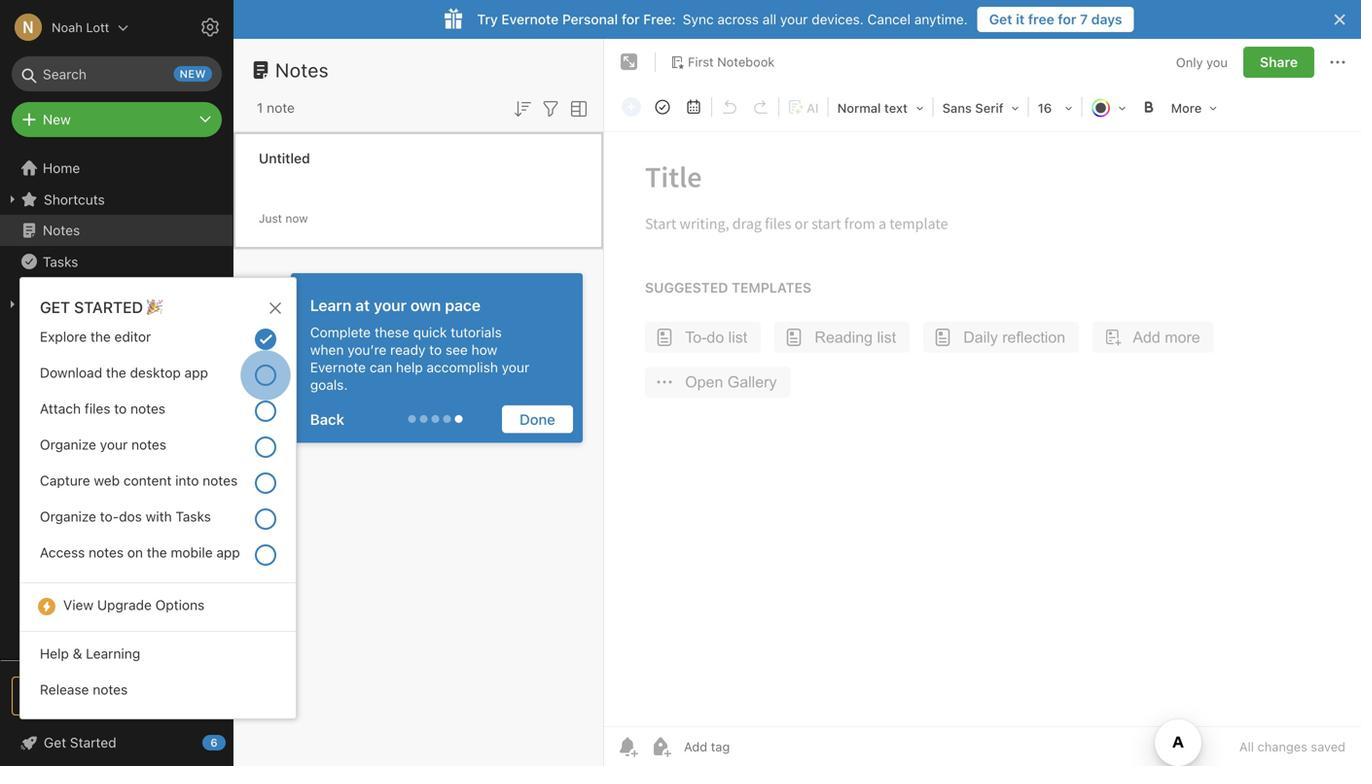 Task type: locate. For each thing, give the bounding box(es) containing it.
1 vertical spatial get
[[44, 735, 66, 751]]

shared with me link
[[0, 351, 233, 382]]

1 horizontal spatial tasks
[[176, 509, 211, 525]]

capture
[[40, 473, 90, 489]]

notes down shortcuts on the left of the page
[[43, 222, 80, 238]]

organize to-dos with tasks link
[[20, 503, 296, 539]]

tree
[[0, 153, 233, 660]]

organize to-dos with tasks
[[40, 509, 211, 525]]

evernote inside learn at your own pace complete these quick tutorials when you're ready to see how evernote can help accomplish your goals.
[[310, 359, 366, 375]]

dropdown list menu
[[20, 323, 296, 592], [20, 592, 296, 640], [20, 640, 296, 712]]

the for explore
[[90, 329, 111, 345]]

to right files
[[114, 401, 127, 417]]

quick
[[413, 324, 447, 340]]

2 organize from the top
[[40, 509, 96, 525]]

organize for organize your notes
[[40, 437, 96, 453]]

upgrade down learning on the bottom left
[[100, 689, 158, 705]]

get inside 'button'
[[989, 11, 1012, 27]]

dos
[[119, 509, 142, 525]]

the for download
[[106, 365, 126, 381]]

changes
[[1258, 740, 1307, 754]]

organize down capture
[[40, 509, 96, 525]]

0 vertical spatial upgrade
[[97, 598, 152, 614]]

0 vertical spatial organize
[[40, 437, 96, 453]]

add tag image
[[649, 736, 672, 759]]

1 horizontal spatial app
[[216, 545, 240, 561]]

new
[[43, 111, 71, 127]]

notebook
[[717, 55, 775, 69]]

1 vertical spatial to
[[114, 401, 127, 417]]

capture web content into notes
[[40, 473, 238, 489]]

1 vertical spatial upgrade
[[100, 689, 158, 705]]

with left me
[[91, 359, 117, 375]]

first notebook
[[688, 55, 775, 69]]

heading level image
[[830, 93, 931, 121]]

shared
[[43, 359, 87, 375]]

into
[[175, 473, 199, 489]]

web
[[94, 473, 120, 489]]

back button
[[300, 405, 362, 433]]

None search field
[[25, 56, 208, 91]]

sync
[[683, 11, 714, 27]]

the inside "link"
[[106, 365, 126, 381]]

1 vertical spatial organize
[[40, 509, 96, 525]]

Help and Learning task checklist field
[[0, 728, 233, 759]]

notes up note
[[275, 58, 329, 81]]

0 vertical spatial evernote
[[501, 11, 559, 27]]

evernote right try
[[501, 11, 559, 27]]

app
[[184, 365, 208, 381], [216, 545, 240, 561]]

upgrade
[[97, 598, 152, 614], [100, 689, 158, 705]]

shortcuts
[[44, 191, 105, 207]]

0 vertical spatial app
[[184, 365, 208, 381]]

dropdown list menu containing view upgrade options
[[20, 592, 296, 640]]

1 organize from the top
[[40, 437, 96, 453]]

the up trash link
[[106, 365, 126, 381]]

1 vertical spatial evernote
[[310, 359, 366, 375]]

1 dropdown list menu from the top
[[20, 323, 296, 592]]

get
[[40, 298, 70, 317]]

the down get started 🎉
[[90, 329, 111, 345]]

organize
[[40, 437, 96, 453], [40, 509, 96, 525]]

note window element
[[604, 39, 1361, 767]]

1 vertical spatial with
[[146, 509, 172, 525]]

1 for from the left
[[622, 11, 640, 27]]

1 vertical spatial the
[[106, 365, 126, 381]]

done button
[[502, 405, 573, 433]]

0 vertical spatial tasks
[[43, 254, 78, 270]]

with inside tree
[[91, 359, 117, 375]]

upgrade right view
[[97, 598, 152, 614]]

untitled
[[259, 150, 310, 166]]

with right 'dos'
[[146, 509, 172, 525]]

app right mobile at the left bottom of page
[[216, 545, 240, 561]]

for left the free:
[[622, 11, 640, 27]]

home link
[[0, 153, 233, 184]]

only
[[1176, 55, 1203, 69]]

can
[[370, 359, 392, 375]]

organize inside organize to-dos with tasks link
[[40, 509, 96, 525]]

0 horizontal spatial app
[[184, 365, 208, 381]]

how
[[471, 342, 497, 358]]

personal
[[562, 11, 618, 27]]

explore the editor link
[[20, 323, 296, 359]]

app right desktop
[[184, 365, 208, 381]]

0 vertical spatial get
[[989, 11, 1012, 27]]

upgrade button
[[12, 677, 222, 716]]

notes left on
[[89, 545, 124, 561]]

0 horizontal spatial tasks
[[43, 254, 78, 270]]

your
[[780, 11, 808, 27], [374, 296, 407, 314], [502, 359, 529, 375], [100, 437, 128, 453]]

1 horizontal spatial to
[[429, 342, 442, 358]]

tasks up mobile at the left bottom of page
[[176, 509, 211, 525]]

0 horizontal spatial to
[[114, 401, 127, 417]]

organize inside organize your notes link
[[40, 437, 96, 453]]

notes down the download the desktop app "link"
[[130, 401, 165, 417]]

0 vertical spatial to
[[429, 342, 442, 358]]

expand note image
[[618, 51, 641, 74]]

to down quick
[[429, 342, 442, 358]]

get inside help and learning task checklist "field"
[[44, 735, 66, 751]]

content
[[123, 473, 172, 489]]

options
[[155, 598, 205, 614]]

shortcuts button
[[0, 184, 233, 215]]

1 vertical spatial tasks
[[176, 509, 211, 525]]

get left it
[[989, 11, 1012, 27]]

all
[[1239, 740, 1254, 754]]

pace
[[445, 296, 481, 314]]

0 horizontal spatial evernote
[[310, 359, 366, 375]]

release
[[40, 682, 89, 698]]

0 vertical spatial the
[[90, 329, 111, 345]]

notes down attach files to notes 'link'
[[131, 437, 166, 453]]

your up these
[[374, 296, 407, 314]]

tasks
[[43, 254, 78, 270], [176, 509, 211, 525]]

tasks up "notebooks"
[[43, 254, 78, 270]]

1 horizontal spatial notes
[[275, 58, 329, 81]]

more image
[[1164, 93, 1224, 121]]

just now
[[259, 212, 308, 225]]

0 vertical spatial with
[[91, 359, 117, 375]]

evernote up goals.
[[310, 359, 366, 375]]

explore the editor
[[40, 329, 151, 345]]

now
[[285, 212, 308, 225]]

complete
[[310, 324, 371, 340]]

editor
[[114, 329, 151, 345]]

1 vertical spatial notes
[[43, 222, 80, 238]]

trash
[[43, 401, 78, 417]]

1 horizontal spatial for
[[1058, 11, 1076, 27]]

0 horizontal spatial for
[[622, 11, 640, 27]]

get started
[[44, 735, 116, 751]]

the right on
[[147, 545, 167, 561]]

notebooks
[[44, 296, 112, 312]]

access notes on the mobile app
[[40, 545, 240, 561]]

get for get started
[[44, 735, 66, 751]]

your down trash link
[[100, 437, 128, 453]]

0 horizontal spatial notes
[[43, 222, 80, 238]]

1 horizontal spatial get
[[989, 11, 1012, 27]]

1 horizontal spatial with
[[146, 509, 172, 525]]

3 dropdown list menu from the top
[[20, 640, 296, 712]]

just
[[259, 212, 282, 225]]

get left the started
[[44, 735, 66, 751]]

7
[[1080, 11, 1088, 27]]

own
[[410, 296, 441, 314]]

2 dropdown list menu from the top
[[20, 592, 296, 640]]

notes right into
[[203, 473, 238, 489]]

for left the 7
[[1058, 11, 1076, 27]]

to
[[429, 342, 442, 358], [114, 401, 127, 417]]

me
[[121, 359, 140, 375]]

back
[[310, 411, 344, 428]]

for for 7
[[1058, 11, 1076, 27]]

for inside 'button'
[[1058, 11, 1076, 27]]

2 for from the left
[[1058, 11, 1076, 27]]

view upgrade options
[[63, 598, 205, 614]]

0 vertical spatial notes
[[275, 58, 329, 81]]

organize up capture
[[40, 437, 96, 453]]

0 horizontal spatial get
[[44, 735, 66, 751]]

attach
[[40, 401, 81, 417]]

add a reminder image
[[616, 736, 639, 759]]

0 horizontal spatial with
[[91, 359, 117, 375]]

capture web content into notes link
[[20, 467, 296, 503]]



Task type: describe. For each thing, give the bounding box(es) containing it.
1
[[257, 100, 263, 116]]

on
[[127, 545, 143, 561]]

tags
[[44, 328, 73, 344]]

release notes
[[40, 682, 128, 698]]

attach files to notes link
[[20, 395, 296, 431]]

anytime.
[[914, 11, 968, 27]]

new button
[[12, 102, 222, 137]]

these
[[374, 324, 409, 340]]

explore
[[40, 329, 87, 345]]

notes inside notes link
[[43, 222, 80, 238]]

try
[[477, 11, 498, 27]]

help & learning
[[40, 646, 140, 662]]

tutorials
[[451, 324, 502, 340]]

files
[[85, 401, 110, 417]]

devices.
[[812, 11, 864, 27]]

first notebook button
[[664, 49, 782, 76]]

get it free for 7 days button
[[977, 7, 1134, 32]]

first
[[688, 55, 714, 69]]

upgrade inside "dropdown list" menu
[[97, 598, 152, 614]]

tags button
[[0, 320, 233, 351]]

tasks inside "dropdown list" menu
[[176, 509, 211, 525]]

done
[[519, 411, 555, 428]]

free
[[1028, 11, 1054, 27]]

to inside 'link'
[[114, 401, 127, 417]]

organize your notes
[[40, 437, 166, 453]]

font size image
[[1031, 93, 1080, 121]]

to inside learn at your own pace complete these quick tutorials when you're ready to see how evernote can help accomplish your goals.
[[429, 342, 442, 358]]

view
[[63, 598, 94, 614]]

dropdown list menu containing explore the editor
[[20, 323, 296, 592]]

get started 🎉
[[40, 298, 162, 317]]

6
[[211, 737, 218, 750]]

all changes saved
[[1239, 740, 1346, 754]]

accomplish
[[427, 359, 498, 375]]

release notes link
[[20, 676, 296, 712]]

your right the "all"
[[780, 11, 808, 27]]

help
[[396, 359, 423, 375]]

shared with me
[[43, 359, 140, 375]]

bold image
[[1135, 93, 1162, 121]]

organize for organize to-dos with tasks
[[40, 509, 96, 525]]

desktop
[[130, 365, 181, 381]]

tasks button
[[0, 246, 233, 277]]

when
[[310, 342, 344, 358]]

trash link
[[0, 394, 233, 425]]

font color image
[[1084, 93, 1133, 121]]

settings image
[[198, 16, 222, 39]]

see
[[446, 342, 468, 358]]

Note Editor text field
[[604, 132, 1361, 727]]

calendar event image
[[680, 93, 707, 121]]

goals.
[[310, 377, 348, 393]]

upgrade inside popup button
[[100, 689, 158, 705]]

app inside "link"
[[184, 365, 208, 381]]

access notes on the mobile app link
[[20, 539, 296, 575]]

at
[[355, 296, 370, 314]]

get for get it free for 7 days
[[989, 11, 1012, 27]]

all
[[763, 11, 776, 27]]

free:
[[643, 11, 676, 27]]

share
[[1260, 54, 1298, 70]]

access
[[40, 545, 85, 561]]

dropdown list menu containing help & learning
[[20, 640, 296, 712]]

2 vertical spatial the
[[147, 545, 167, 561]]

download
[[40, 365, 102, 381]]

with inside "dropdown list" menu
[[146, 509, 172, 525]]

font family image
[[936, 93, 1026, 121]]

notes link
[[0, 215, 233, 246]]

note list element
[[233, 39, 604, 767]]

across
[[717, 11, 759, 27]]

only you
[[1176, 55, 1228, 69]]

help
[[40, 646, 69, 662]]

help & learning link
[[20, 640, 296, 676]]

days
[[1091, 11, 1122, 27]]

view upgrade options link
[[20, 592, 296, 624]]

you're
[[348, 342, 387, 358]]

download the desktop app link
[[20, 351, 296, 400]]

your down the tutorials
[[502, 359, 529, 375]]

organize your notes link
[[20, 431, 296, 467]]

notebooks link
[[0, 289, 233, 320]]

notes down learning on the bottom left
[[93, 682, 128, 698]]

home
[[43, 160, 80, 176]]

cancel
[[867, 11, 911, 27]]

Search text field
[[25, 56, 208, 91]]

learn
[[310, 296, 352, 314]]

tasks inside button
[[43, 254, 78, 270]]

task image
[[649, 93, 676, 121]]

learning
[[86, 646, 140, 662]]

started
[[74, 298, 143, 317]]

note
[[267, 100, 295, 116]]

insert image
[[617, 93, 646, 121]]

attach files to notes
[[40, 401, 165, 417]]

started
[[70, 735, 116, 751]]

tree containing home
[[0, 153, 233, 660]]

🎉
[[147, 298, 162, 317]]

saved
[[1311, 740, 1346, 754]]

get it free for 7 days
[[989, 11, 1122, 27]]

1 note
[[257, 100, 295, 116]]

&
[[73, 646, 82, 662]]

notes inside note list element
[[275, 58, 329, 81]]

try evernote personal for free: sync across all your devices. cancel anytime.
[[477, 11, 968, 27]]

1 horizontal spatial evernote
[[501, 11, 559, 27]]

notes inside 'link'
[[130, 401, 165, 417]]

1 vertical spatial app
[[216, 545, 240, 561]]

ready
[[390, 342, 426, 358]]

learn at your own pace complete these quick tutorials when you're ready to see how evernote can help accomplish your goals.
[[310, 296, 529, 393]]

for for free:
[[622, 11, 640, 27]]

it
[[1016, 11, 1025, 27]]

download the desktop app
[[40, 365, 208, 381]]

expand notebooks image
[[5, 297, 20, 312]]



Task type: vqa. For each thing, say whether or not it's contained in the screenshot.
'add filters' "field"
no



